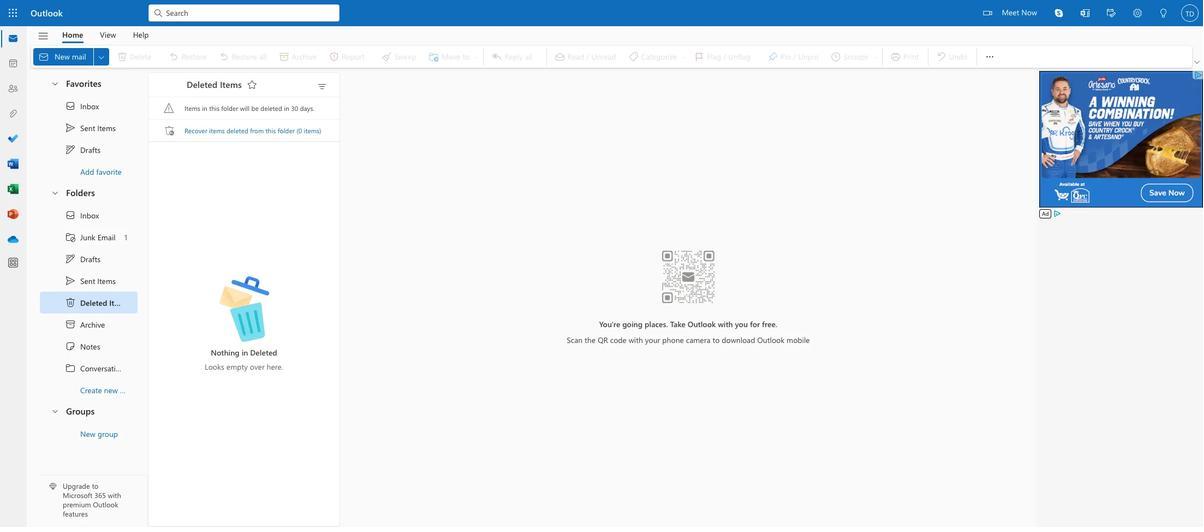Task type: locate. For each thing, give the bounding box(es) containing it.
1 vertical spatial new
[[80, 428, 96, 439]]

for
[[750, 319, 760, 329]]

 tree item down the favorites
[[40, 95, 138, 117]]

tree
[[40, 204, 151, 401]]

sent up "add" at the left top of page
[[80, 123, 95, 133]]

 inside favorites tree item
[[51, 79, 60, 88]]

1  drafts from the top
[[65, 144, 101, 155]]

2  button from the top
[[45, 182, 64, 203]]

0 horizontal spatial folder
[[120, 385, 140, 395]]

with down going
[[629, 335, 643, 345]]

0 horizontal spatial new
[[55, 51, 70, 62]]

1 horizontal spatial to
[[713, 335, 720, 345]]

onedrive image
[[8, 234, 19, 245]]

 tree item
[[40, 357, 151, 379]]

1  sent items from the top
[[65, 122, 116, 133]]

groups tree item
[[40, 401, 138, 423]]

with left you
[[718, 319, 733, 329]]

looks
[[205, 361, 224, 372]]

1 horizontal spatial with
[[629, 335, 643, 345]]

excel image
[[8, 184, 19, 195]]

drafts down  junk email
[[80, 254, 101, 264]]

drafts up 'add favorite' tree item
[[80, 144, 101, 155]]

1
[[124, 232, 127, 242]]

deleted items heading
[[173, 73, 261, 97]]

 sent items for first  'tree item' from the top of the page
[[65, 122, 116, 133]]

0 vertical spatial 
[[65, 100, 76, 111]]

items for first  'tree item' from the top of the page
[[97, 123, 116, 133]]

2 vertical spatial deleted
[[250, 347, 277, 357]]

folder
[[221, 104, 238, 113], [278, 126, 295, 135], [120, 385, 140, 395]]


[[247, 79, 258, 90]]

 drafts down junk
[[65, 253, 101, 264]]

 button
[[45, 73, 64, 93], [45, 182, 64, 203], [45, 401, 64, 421]]

this
[[209, 104, 220, 113], [266, 126, 276, 135]]

2 horizontal spatial with
[[718, 319, 733, 329]]

free.
[[762, 319, 778, 329]]

in up recover at the top of page
[[202, 104, 207, 113]]

deleted
[[261, 104, 282, 113], [227, 126, 248, 135]]

1 vertical spatial 
[[65, 210, 76, 221]]

this right from
[[266, 126, 276, 135]]

 tree item
[[40, 139, 138, 161], [40, 248, 138, 270]]

create new folder
[[80, 385, 140, 395]]

1 horizontal spatial deleted
[[187, 78, 218, 90]]

1 horizontal spatial in
[[242, 347, 248, 357]]


[[985, 51, 996, 62]]

 inbox down the favorites
[[65, 100, 99, 111]]

view
[[100, 29, 116, 40]]

to right camera
[[713, 335, 720, 345]]

with
[[718, 319, 733, 329], [629, 335, 643, 345], [108, 491, 121, 500]]


[[97, 53, 106, 61], [51, 79, 60, 88], [51, 188, 60, 197], [51, 407, 60, 415]]

2  tree item from the top
[[40, 270, 138, 292]]

1 vertical spatial deleted
[[227, 126, 248, 135]]

 down the favorites
[[65, 100, 76, 111]]

1 vertical spatial sent
[[80, 276, 95, 286]]

add
[[80, 166, 94, 177]]

add favorite
[[80, 166, 122, 177]]

inbox down favorites tree item
[[80, 101, 99, 111]]

drafts
[[80, 144, 101, 155], [80, 254, 101, 264]]


[[65, 319, 76, 330]]

new group
[[80, 428, 118, 439]]

deleted up "archive"
[[80, 297, 107, 308]]

 notes
[[65, 341, 100, 352]]

1  inbox from the top
[[65, 100, 99, 111]]

 inbox for 2nd the  tree item from the top of the page
[[65, 210, 99, 221]]

 tree item up junk
[[40, 204, 138, 226]]

 button inside folders tree item
[[45, 182, 64, 203]]

2  from the top
[[65, 210, 76, 221]]

 drafts
[[65, 144, 101, 155], [65, 253, 101, 264]]

0 vertical spatial this
[[209, 104, 220, 113]]

1 drafts from the top
[[80, 144, 101, 155]]

 sent items
[[65, 122, 116, 133], [65, 275, 116, 286]]

1 vertical spatial  tree item
[[40, 204, 138, 226]]

junk
[[80, 232, 95, 242]]


[[164, 125, 175, 136]]

favorites tree
[[40, 69, 138, 182]]

 sent items down favorites tree item
[[65, 122, 116, 133]]

 drafts up "add" at the left top of page
[[65, 144, 101, 155]]

new left the mail
[[55, 51, 70, 62]]


[[38, 51, 49, 62]]

 sent items up  tree item
[[65, 275, 116, 286]]

0 vertical spatial  button
[[45, 73, 64, 93]]

 button
[[313, 79, 331, 94]]

sent up  tree item
[[80, 276, 95, 286]]

folder left will
[[221, 104, 238, 113]]

1 vertical spatial 
[[65, 253, 76, 264]]

0 vertical spatial deleted
[[261, 104, 282, 113]]

0 vertical spatial sent
[[80, 123, 95, 133]]

0 vertical spatial folder
[[221, 104, 238, 113]]

 button inside favorites tree item
[[45, 73, 64, 93]]

2 vertical spatial folder
[[120, 385, 140, 395]]

0 horizontal spatial in
[[202, 104, 207, 113]]

create new folder tree item
[[40, 379, 140, 401]]

 left groups
[[51, 407, 60, 415]]

 button left groups
[[45, 401, 64, 421]]

account manager for test dummy image
[[1182, 4, 1199, 22]]

 up the 
[[65, 275, 76, 286]]

 button
[[980, 46, 1001, 68]]


[[153, 8, 164, 19]]

0 horizontal spatial to
[[92, 481, 98, 491]]

items in this folder will be deleted in 30 days.
[[185, 104, 315, 113]]

items inside  deleted items
[[109, 297, 128, 308]]

 drafts inside 'tree'
[[65, 253, 101, 264]]

deleted right be
[[261, 104, 282, 113]]

 inside "favorites" tree
[[65, 122, 76, 133]]

1 vertical spatial this
[[266, 126, 276, 135]]

items
[[220, 78, 242, 90], [185, 104, 200, 113], [97, 123, 116, 133], [97, 276, 116, 286], [109, 297, 128, 308]]

help button
[[125, 26, 157, 43]]

folder inside tree item
[[120, 385, 140, 395]]

 up 'add favorite' tree item
[[65, 144, 76, 155]]

outlook right premium
[[93, 500, 118, 509]]

1 vertical spatial  drafts
[[65, 253, 101, 264]]

 tree item
[[40, 95, 138, 117], [40, 204, 138, 226]]

0 vertical spatial inbox
[[80, 101, 99, 111]]

outlook inside banner
[[31, 7, 63, 19]]

items up  tree item
[[109, 297, 128, 308]]

folder right new
[[120, 385, 140, 395]]

 tree item up "add" at the left top of page
[[40, 139, 138, 161]]

1 horizontal spatial this
[[266, 126, 276, 135]]


[[317, 81, 328, 92]]

nothing in deleted looks empty over here.
[[205, 347, 283, 372]]


[[65, 100, 76, 111], [65, 210, 76, 221]]

deleted up over
[[250, 347, 277, 357]]

you
[[735, 319, 748, 329]]

 left folders
[[51, 188, 60, 197]]

1 vertical spatial 
[[65, 275, 76, 286]]

items up  deleted items
[[97, 276, 116, 286]]

 up  at the top left
[[65, 210, 76, 221]]

 for favorites
[[51, 79, 60, 88]]

in for deleted
[[242, 347, 248, 357]]

take
[[671, 319, 686, 329]]

inbox inside "favorites" tree
[[80, 101, 99, 111]]

calendar image
[[8, 58, 19, 69]]

create
[[80, 385, 102, 395]]

2  sent items from the top
[[65, 275, 116, 286]]

2  inbox from the top
[[65, 210, 99, 221]]

0 vertical spatial deleted
[[187, 78, 218, 90]]

deleted inside deleted items 
[[187, 78, 218, 90]]

 down  new mail
[[51, 79, 60, 88]]

 button for groups
[[45, 401, 64, 421]]

move & delete group
[[33, 46, 481, 68]]

2 inbox from the top
[[80, 210, 99, 220]]

0 vertical spatial 
[[65, 144, 76, 155]]

outlook banner
[[0, 0, 1204, 28]]

groups
[[66, 405, 95, 417]]

tags group
[[549, 46, 880, 68]]


[[65, 122, 76, 133], [65, 275, 76, 286]]

deleted up recover at the top of page
[[187, 78, 218, 90]]

outlook up ''
[[31, 7, 63, 19]]

 right the mail
[[97, 53, 106, 61]]


[[1195, 60, 1200, 65]]

 down the favorites
[[65, 122, 76, 133]]

 sent items inside "favorites" tree
[[65, 122, 116, 133]]

items for first  'tree item' from the bottom of the page
[[97, 276, 116, 286]]

more apps image
[[8, 258, 19, 269]]

inbox up  junk email
[[80, 210, 99, 220]]

1  from the top
[[65, 122, 76, 133]]

 tree item
[[40, 226, 138, 248]]

premium
[[63, 500, 91, 509]]

tab list
[[54, 26, 157, 43]]

empty
[[227, 361, 248, 372]]

favorite
[[96, 166, 122, 177]]

scan
[[567, 335, 583, 345]]

 tree item down favorites tree item
[[40, 117, 138, 139]]

to right 'upgrade'
[[92, 481, 98, 491]]

1 vertical spatial  sent items
[[65, 275, 116, 286]]

new inside "tree item"
[[80, 428, 96, 439]]

items left 
[[220, 78, 242, 90]]

365
[[94, 491, 106, 500]]

tree inside application
[[40, 204, 151, 401]]

 tree item down junk
[[40, 248, 138, 270]]

 inbox up junk
[[65, 210, 99, 221]]

 button inside groups tree item
[[45, 401, 64, 421]]

 inside folders tree item
[[51, 188, 60, 197]]

 tree item
[[40, 117, 138, 139], [40, 270, 138, 292]]

meet now
[[1002, 7, 1038, 17]]

 for 2nd the  tree item from the top of the page
[[65, 210, 76, 221]]

inbox
[[80, 101, 99, 111], [80, 210, 99, 220]]

0 vertical spatial  tree item
[[40, 95, 138, 117]]

1 vertical spatial  tree item
[[40, 270, 138, 292]]

drafts inside "favorites" tree
[[80, 144, 101, 155]]

3  button from the top
[[45, 401, 64, 421]]

sent
[[80, 123, 95, 133], [80, 276, 95, 286]]

message list section
[[149, 70, 340, 526]]

0 vertical spatial  sent items
[[65, 122, 116, 133]]

 inside "favorites" tree
[[65, 100, 76, 111]]

to
[[713, 335, 720, 345], [92, 481, 98, 491]]

1 horizontal spatial new
[[80, 428, 96, 439]]

 archive
[[65, 319, 105, 330]]

1 vertical spatial folder
[[278, 126, 295, 135]]

2  from the top
[[65, 253, 76, 264]]

2 vertical spatial with
[[108, 491, 121, 500]]

1 vertical spatial to
[[92, 481, 98, 491]]

1  from the top
[[65, 144, 76, 155]]

new inside  new mail
[[55, 51, 70, 62]]

notes
[[80, 341, 100, 351]]

0 vertical spatial with
[[718, 319, 733, 329]]

1 vertical spatial  button
[[45, 182, 64, 203]]

0 vertical spatial 
[[65, 122, 76, 133]]

 button down  new mail
[[45, 73, 64, 93]]

1 horizontal spatial folder
[[221, 104, 238, 113]]

will
[[240, 104, 250, 113]]

application containing outlook
[[0, 0, 1204, 527]]

1  from the top
[[65, 100, 76, 111]]

 inside "favorites" tree
[[65, 144, 76, 155]]

new left 'group'
[[80, 428, 96, 439]]

left-rail-appbar navigation
[[2, 26, 24, 252]]

2 sent from the top
[[80, 276, 95, 286]]

0 vertical spatial  tree item
[[40, 139, 138, 161]]

2  drafts from the top
[[65, 253, 101, 264]]


[[65, 144, 76, 155], [65, 253, 76, 264]]

2 horizontal spatial folder
[[278, 126, 295, 135]]

items up favorite
[[97, 123, 116, 133]]

 inbox inside "favorites" tree
[[65, 100, 99, 111]]

 button
[[1151, 0, 1178, 28]]

0 horizontal spatial deleted
[[80, 297, 107, 308]]

1  button from the top
[[45, 73, 64, 93]]

going
[[623, 319, 643, 329]]

 drafts inside "favorites" tree
[[65, 144, 101, 155]]

 tree item
[[40, 313, 138, 335]]

folders
[[66, 187, 95, 198]]

items inside "favorites" tree
[[97, 123, 116, 133]]

with right 365
[[108, 491, 121, 500]]

in inside nothing in deleted looks empty over here.
[[242, 347, 248, 357]]

0 vertical spatial new
[[55, 51, 70, 62]]

2 horizontal spatial deleted
[[250, 347, 277, 357]]

 inside groups tree item
[[51, 407, 60, 415]]

tree containing 
[[40, 204, 151, 401]]

1 sent from the top
[[80, 123, 95, 133]]

nothing
[[211, 347, 240, 357]]

1 inbox from the top
[[80, 101, 99, 111]]

 tree item up  deleted items
[[40, 270, 138, 292]]

deleted inside recover items deleted from this folder (0 items) button
[[227, 126, 248, 135]]

tab list containing home
[[54, 26, 157, 43]]

in
[[202, 104, 207, 113], [284, 104, 289, 113], [242, 347, 248, 357]]

folder left (0
[[278, 126, 295, 135]]

0 horizontal spatial with
[[108, 491, 121, 500]]

deleted left from
[[227, 126, 248, 135]]

0 vertical spatial  tree item
[[40, 117, 138, 139]]


[[164, 103, 175, 114]]

0 vertical spatial  inbox
[[65, 100, 99, 111]]

this up items
[[209, 104, 220, 113]]

favorites tree item
[[40, 73, 138, 95]]

you're going places. take outlook with you for free. scan the qr code with your phone camera to download outlook mobile
[[567, 319, 810, 345]]

deleted items 
[[187, 78, 258, 90]]

0 vertical spatial  drafts
[[65, 144, 101, 155]]

in left 30
[[284, 104, 289, 113]]

in up empty
[[242, 347, 248, 357]]

 down  at the top left
[[65, 253, 76, 264]]

2 vertical spatial  button
[[45, 401, 64, 421]]

deleted
[[187, 78, 218, 90], [80, 297, 107, 308], [250, 347, 277, 357]]

 button left folders
[[45, 182, 64, 203]]

1 vertical spatial inbox
[[80, 210, 99, 220]]

archive
[[80, 319, 105, 330]]


[[1134, 9, 1143, 17]]

new
[[55, 51, 70, 62], [80, 428, 96, 439]]

0 vertical spatial drafts
[[80, 144, 101, 155]]

1 vertical spatial deleted
[[80, 297, 107, 308]]

1 vertical spatial  tree item
[[40, 248, 138, 270]]

1  tree item from the top
[[40, 139, 138, 161]]

application
[[0, 0, 1204, 527]]

 button
[[1125, 0, 1151, 28]]

1 vertical spatial  inbox
[[65, 210, 99, 221]]

1 vertical spatial drafts
[[80, 254, 101, 264]]

2 drafts from the top
[[80, 254, 101, 264]]

1  tree item from the top
[[40, 117, 138, 139]]

2  tree item from the top
[[40, 204, 138, 226]]

items)
[[304, 126, 322, 135]]

0 vertical spatial to
[[713, 335, 720, 345]]

 for groups
[[51, 407, 60, 415]]

word image
[[8, 159, 19, 170]]

0 horizontal spatial deleted
[[227, 126, 248, 135]]



Task type: describe. For each thing, give the bounding box(es) containing it.
 button for favorites
[[45, 73, 64, 93]]

over
[[250, 361, 265, 372]]

group
[[98, 428, 118, 439]]

1 horizontal spatial deleted
[[261, 104, 282, 113]]


[[65, 341, 76, 352]]

phone
[[663, 335, 684, 345]]

places.
[[645, 319, 668, 329]]

 button
[[32, 27, 54, 45]]

items inside deleted items 
[[220, 78, 242, 90]]

camera
[[686, 335, 711, 345]]

items
[[209, 126, 225, 135]]

 inside dropdown button
[[97, 53, 106, 61]]

history
[[127, 363, 151, 373]]

 button
[[1193, 57, 1203, 68]]


[[65, 363, 76, 374]]

 for first  tree item from the bottom of the page
[[65, 253, 76, 264]]

recover
[[185, 126, 207, 135]]

premium features image
[[49, 483, 57, 491]]

meet
[[1002, 7, 1020, 17]]

 conversation history
[[65, 363, 151, 374]]

inbox for 2nd the  tree item from the top of the page
[[80, 210, 99, 220]]

mail image
[[8, 33, 19, 44]]

 button
[[94, 48, 109, 66]]

 button for folders
[[45, 182, 64, 203]]

 tree item
[[40, 292, 138, 313]]

days.
[[300, 104, 315, 113]]

conversation
[[80, 363, 125, 373]]

code
[[610, 335, 627, 345]]

deleted inside nothing in deleted looks empty over here.
[[250, 347, 277, 357]]

in for this
[[202, 104, 207, 113]]

recover items deleted from this folder (0 items)
[[185, 126, 322, 135]]

1 vertical spatial with
[[629, 335, 643, 345]]

 search field
[[149, 0, 340, 25]]

 button
[[1099, 0, 1125, 28]]

people image
[[8, 84, 19, 94]]

files image
[[8, 109, 19, 120]]

2  from the top
[[65, 275, 76, 286]]

outlook down free. at the right bottom of the page
[[758, 335, 785, 345]]

1  tree item from the top
[[40, 95, 138, 117]]

qr
[[598, 335, 608, 345]]

outlook link
[[31, 0, 63, 26]]

email
[[98, 232, 116, 242]]

 button
[[1073, 0, 1099, 28]]

30
[[291, 104, 298, 113]]


[[1160, 9, 1169, 17]]

 button
[[243, 76, 261, 93]]

mobile
[[787, 335, 810, 345]]

items for  tree item
[[109, 297, 128, 308]]

 inbox for first the  tree item from the top of the page
[[65, 100, 99, 111]]

deleted inside  deleted items
[[80, 297, 107, 308]]

 for folders
[[51, 188, 60, 197]]

inbox for first the  tree item from the top of the page
[[80, 101, 99, 111]]

(0
[[297, 126, 302, 135]]

outlook up camera
[[688, 319, 716, 329]]

 for first the  tree item from the top of the page
[[65, 100, 76, 111]]

now
[[1022, 7, 1038, 17]]

download
[[722, 335, 756, 345]]


[[37, 30, 49, 42]]

home
[[62, 29, 83, 40]]

microsoft
[[63, 491, 93, 500]]

powerpoint image
[[8, 209, 19, 220]]

you're
[[600, 319, 621, 329]]

outlook inside the upgrade to microsoft 365 with premium outlook features
[[93, 500, 118, 509]]

to inside the upgrade to microsoft 365 with premium outlook features
[[92, 481, 98, 491]]

sent inside "favorites" tree
[[80, 123, 95, 133]]

folder inside button
[[278, 126, 295, 135]]

 sent items for first  'tree item' from the bottom of the page
[[65, 275, 116, 286]]


[[1081, 9, 1090, 17]]


[[1108, 9, 1116, 17]]

your
[[645, 335, 661, 345]]

 button
[[1046, 0, 1073, 26]]

new
[[104, 385, 118, 395]]

be
[[251, 104, 259, 113]]

 deleted items
[[65, 297, 128, 308]]

mail
[[72, 51, 86, 62]]

 tree item
[[40, 335, 138, 357]]

view button
[[92, 26, 124, 43]]

 drafts for first  tree item from the bottom of the page
[[65, 253, 101, 264]]

0 horizontal spatial this
[[209, 104, 220, 113]]

 new mail
[[38, 51, 86, 62]]

help
[[133, 29, 149, 40]]

here.
[[267, 361, 283, 372]]

upgrade to microsoft 365 with premium outlook features
[[63, 481, 121, 518]]

home button
[[54, 26, 91, 43]]


[[65, 232, 76, 242]]

set your advertising preferences image
[[1054, 209, 1062, 218]]

the
[[585, 335, 596, 345]]

folders tree item
[[40, 182, 138, 204]]


[[65, 297, 76, 308]]

2 horizontal spatial in
[[284, 104, 289, 113]]


[[984, 9, 993, 17]]

to inside you're going places. take outlook with you for free. scan the qr code with your phone camera to download outlook mobile
[[713, 335, 720, 345]]

items up recover at the top of page
[[185, 104, 200, 113]]

with inside the upgrade to microsoft 365 with premium outlook features
[[108, 491, 121, 500]]

add favorite tree item
[[40, 161, 138, 182]]

Search for email, meetings, files and more. field
[[165, 7, 333, 18]]

this inside button
[[266, 126, 276, 135]]

2  tree item from the top
[[40, 248, 138, 270]]

new group tree item
[[40, 423, 138, 445]]

features
[[63, 509, 88, 518]]

 drafts for second  tree item from the bottom of the page
[[65, 144, 101, 155]]

ad
[[1043, 210, 1049, 217]]

from
[[250, 126, 264, 135]]

to do image
[[8, 134, 19, 145]]


[[1055, 9, 1064, 17]]

 for second  tree item from the bottom of the page
[[65, 144, 76, 155]]

favorites
[[66, 78, 101, 89]]

upgrade
[[63, 481, 90, 491]]



Task type: vqa. For each thing, say whether or not it's contained in the screenshot.
 tree item
yes



